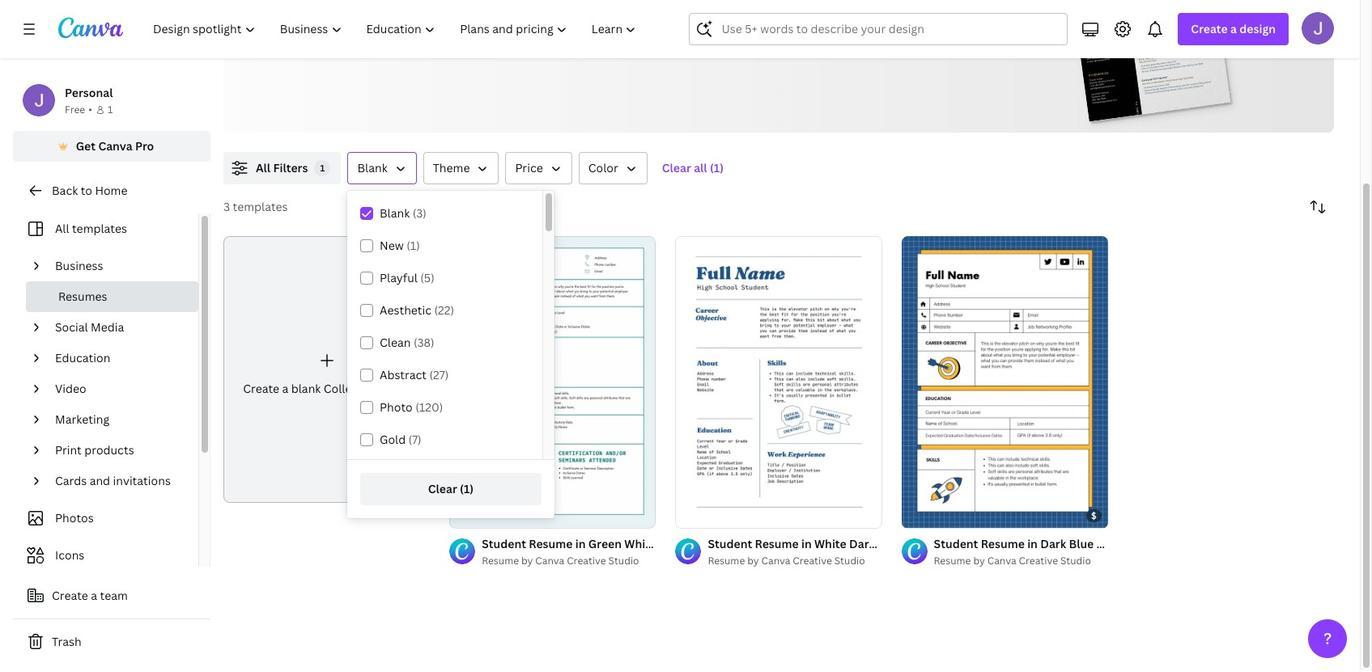 Task type: vqa. For each thing, say whether or not it's contained in the screenshot.
Cards and invitations link
yes



Task type: locate. For each thing, give the bounding box(es) containing it.
a left team
[[91, 589, 97, 604]]

a
[[520, 7, 527, 25], [1231, 21, 1237, 36], [282, 381, 288, 397], [91, 589, 97, 604]]

1 horizontal spatial clear
[[662, 160, 691, 176]]

1 horizontal spatial resume by canva creative studio link
[[708, 554, 882, 570]]

1 of 2 for student resume in white dark blue lined style
[[687, 509, 710, 521]]

1 horizontal spatial white
[[814, 537, 847, 552]]

0 horizontal spatial to
[[81, 183, 92, 198]]

1 vertical spatial clear
[[428, 482, 457, 497]]

clear (1) button
[[360, 474, 542, 506]]

studio inside student resume in dark blue white yellow lined style resume by canva creative studio
[[1061, 555, 1091, 568]]

1 horizontal spatial all
[[256, 160, 270, 176]]

1 horizontal spatial 2
[[931, 509, 936, 521]]

1 white from the left
[[624, 537, 657, 552]]

2 horizontal spatial creative
[[1019, 555, 1058, 568]]

1
[[108, 103, 113, 117], [320, 162, 325, 174], [687, 509, 692, 521], [913, 509, 918, 521]]

1 horizontal spatial create
[[243, 381, 279, 397]]

get canva pro button
[[13, 131, 211, 162]]

create a team button
[[13, 580, 211, 613]]

studio inside student resume in green white lined style resume by canva creative studio
[[608, 555, 639, 568]]

icons link
[[23, 541, 189, 572]]

2 blue from the left
[[1069, 537, 1094, 552]]

blank inside button
[[357, 160, 388, 176]]

0 horizontal spatial clear
[[428, 482, 457, 497]]

2 horizontal spatial templates
[[399, 28, 462, 46]]

(1) for new (1)
[[407, 238, 420, 253]]

0 horizontal spatial style
[[693, 537, 721, 552]]

studio down student resume in white dark blue lined style link
[[835, 555, 865, 568]]

2
[[705, 509, 710, 521], [931, 509, 936, 521]]

(1) inside button
[[710, 160, 724, 176]]

2 white from the left
[[814, 537, 847, 552]]

a for create a design
[[1231, 21, 1237, 36]]

2 creative from the left
[[793, 555, 832, 568]]

your up flaunt on the top
[[654, 7, 683, 25]]

cards and invitations
[[55, 474, 171, 489]]

1 vertical spatial templates
[[233, 199, 288, 215]]

1 by from the left
[[521, 555, 533, 568]]

1 horizontal spatial to
[[644, 28, 657, 46]]

stand
[[760, 7, 795, 25]]

blue
[[878, 537, 903, 552], [1069, 537, 1094, 552]]

in inside "student resume in white dark blue lined style resume by canva creative studio"
[[801, 537, 812, 552]]

2 of from the left
[[920, 509, 929, 521]]

0 horizontal spatial 1 of 2
[[687, 509, 710, 521]]

and
[[583, 28, 607, 46], [90, 474, 110, 489]]

1 style from the left
[[693, 537, 721, 552]]

social
[[55, 320, 88, 335]]

theme button
[[423, 152, 499, 185]]

to right print
[[644, 28, 657, 46]]

your
[[654, 7, 683, 25], [701, 28, 729, 46]]

your down application
[[701, 28, 729, 46]]

create inside dropdown button
[[1191, 21, 1228, 36]]

Sort by button
[[1302, 191, 1334, 223]]

of for student resume in white dark blue lined style
[[694, 509, 703, 521]]

creative down student resume in white dark blue lined style link
[[793, 555, 832, 568]]

1 1 of 2 link from the left
[[676, 236, 882, 529]]

white
[[624, 537, 657, 552], [814, 537, 847, 552], [1097, 537, 1129, 552]]

white inside student resume in dark blue white yellow lined style resume by canva creative studio
[[1097, 537, 1129, 552]]

1 of from the left
[[694, 509, 703, 521]]

3 by from the left
[[973, 555, 985, 568]]

0 horizontal spatial white
[[624, 537, 657, 552]]

creative down student resume in dark blue white yellow lined style link
[[1019, 555, 1058, 568]]

0 vertical spatial all
[[256, 160, 270, 176]]

templates down back to home
[[72, 221, 127, 236]]

2 1 of 2 link from the left
[[902, 236, 1108, 529]]

0 vertical spatial (1)
[[710, 160, 724, 176]]

student inside student resume in green white lined style resume by canva creative studio
[[482, 537, 526, 552]]

for
[[396, 7, 415, 25]]

1 horizontal spatial 1 of 2 link
[[902, 236, 1108, 529]]

student inside "student resume in white dark blue lined style resume by canva creative studio"
[[708, 537, 752, 552]]

resume by canva creative studio link for dark
[[934, 554, 1108, 570]]

student
[[297, 28, 346, 46]]

a inside create a team button
[[91, 589, 97, 604]]

1 vertical spatial (1)
[[407, 238, 420, 253]]

1 filter options selected element
[[314, 160, 331, 176]]

clear inside clear all (1) button
[[662, 160, 691, 176]]

0 vertical spatial blank
[[357, 160, 388, 176]]

templates right the 3 on the top
[[233, 199, 288, 215]]

2 horizontal spatial create
[[1191, 21, 1228, 36]]

0 horizontal spatial of
[[694, 509, 703, 521]]

marketing
[[55, 412, 109, 427]]

1 horizontal spatial and
[[583, 28, 607, 46]]

to
[[644, 28, 657, 46], [81, 183, 92, 198]]

1 horizontal spatial 1 of 2
[[913, 509, 936, 521]]

all
[[256, 160, 270, 176], [55, 221, 69, 236]]

canva
[[98, 138, 132, 154], [535, 555, 564, 568], [761, 555, 791, 568], [988, 555, 1017, 568]]

3 lined from the left
[[1170, 537, 1201, 552]]

gold (7)
[[380, 432, 421, 448]]

2 horizontal spatial lined
[[1170, 537, 1201, 552]]

2 college resume templates image from the left
[[1063, 0, 1231, 122]]

to inside whether you're looking for an internship or a part-time job, make your application stand out with college student resume templates you can customize and print to flaunt your achievements.
[[644, 28, 657, 46]]

2 horizontal spatial student
[[934, 537, 978, 552]]

create a design button
[[1178, 13, 1289, 45]]

all for all templates
[[55, 221, 69, 236]]

None search field
[[689, 13, 1068, 45]]

0 horizontal spatial in
[[575, 537, 586, 552]]

0 vertical spatial templates
[[399, 28, 462, 46]]

2 horizontal spatial (1)
[[710, 160, 724, 176]]

2 horizontal spatial in
[[1028, 537, 1038, 552]]

1 creative from the left
[[567, 555, 606, 568]]

in inside student resume in green white lined style resume by canva creative studio
[[575, 537, 586, 552]]

1 horizontal spatial style
[[939, 537, 967, 552]]

1 studio from the left
[[608, 555, 639, 568]]

and right the cards
[[90, 474, 110, 489]]

0 vertical spatial and
[[583, 28, 607, 46]]

2 vertical spatial create
[[52, 589, 88, 604]]

achievements.
[[732, 28, 823, 46]]

1 resume by canva creative studio link from the left
[[482, 554, 656, 570]]

home
[[95, 183, 128, 198]]

resumes
[[58, 289, 107, 304]]

clear
[[662, 160, 691, 176], [428, 482, 457, 497]]

1 horizontal spatial blue
[[1069, 537, 1094, 552]]

create left blank
[[243, 381, 279, 397]]

1 vertical spatial to
[[81, 183, 92, 198]]

clear for clear (1)
[[428, 482, 457, 497]]

3 studio from the left
[[1061, 555, 1091, 568]]

studio
[[608, 555, 639, 568], [835, 555, 865, 568], [1061, 555, 1091, 568]]

(1) inside "button"
[[460, 482, 474, 497]]

1 horizontal spatial templates
[[233, 199, 288, 215]]

business link
[[49, 251, 189, 282]]

white inside student resume in green white lined style resume by canva creative studio
[[624, 537, 657, 552]]

•
[[88, 103, 92, 117]]

3 student from the left
[[934, 537, 978, 552]]

create left design
[[1191, 21, 1228, 36]]

free •
[[65, 103, 92, 117]]

resume by canva creative studio link for green
[[482, 554, 656, 570]]

creative inside student resume in dark blue white yellow lined style resume by canva creative studio
[[1019, 555, 1058, 568]]

2 resume by canva creative studio link from the left
[[708, 554, 882, 570]]

all filters
[[256, 160, 308, 176]]

make
[[618, 7, 651, 25]]

you're
[[306, 7, 345, 25]]

(3)
[[413, 206, 427, 221]]

1 in from the left
[[575, 537, 586, 552]]

0 horizontal spatial (1)
[[407, 238, 420, 253]]

student resume in white dark blue lined style resume by canva creative studio
[[708, 537, 967, 568]]

1 horizontal spatial in
[[801, 537, 812, 552]]

a inside create a design dropdown button
[[1231, 21, 1237, 36]]

1 vertical spatial and
[[90, 474, 110, 489]]

create down icons in the left of the page
[[52, 589, 88, 604]]

jacob simon image
[[1302, 12, 1334, 45]]

clear inside clear (1) "button"
[[428, 482, 457, 497]]

1 horizontal spatial by
[[747, 555, 759, 568]]

templates for 3 templates
[[233, 199, 288, 215]]

clear all (1) button
[[654, 152, 732, 185]]

1 lined from the left
[[659, 537, 690, 552]]

lined
[[659, 537, 690, 552], [906, 537, 936, 552], [1170, 537, 1201, 552]]

job,
[[592, 7, 615, 25]]

and down job,
[[583, 28, 607, 46]]

create a design
[[1191, 21, 1276, 36]]

2 student from the left
[[708, 537, 752, 552]]

free
[[65, 103, 85, 117]]

1 horizontal spatial of
[[920, 509, 929, 521]]

3 in from the left
[[1028, 537, 1038, 552]]

back
[[52, 183, 78, 198]]

0 horizontal spatial 2
[[705, 509, 710, 521]]

1 1 of 2 from the left
[[687, 509, 710, 521]]

0 horizontal spatial lined
[[659, 537, 690, 552]]

dark inside "student resume in white dark blue lined style resume by canva creative studio"
[[849, 537, 875, 552]]

1 student from the left
[[482, 537, 526, 552]]

style inside student resume in green white lined style resume by canva creative studio
[[693, 537, 721, 552]]

create inside 'link'
[[243, 381, 279, 397]]

studio down green
[[608, 555, 639, 568]]

student resume in green white lined style image
[[449, 237, 656, 529]]

resume by canva creative studio link
[[482, 554, 656, 570], [708, 554, 882, 570], [934, 554, 1108, 570]]

products
[[84, 443, 134, 458]]

1 vertical spatial your
[[701, 28, 729, 46]]

1 dark from the left
[[849, 537, 875, 552]]

(120)
[[416, 400, 443, 415]]

1 horizontal spatial dark
[[1041, 537, 1066, 552]]

1 blue from the left
[[878, 537, 903, 552]]

0 horizontal spatial studio
[[608, 555, 639, 568]]

2 vertical spatial (1)
[[460, 482, 474, 497]]

0 horizontal spatial by
[[521, 555, 533, 568]]

blue inside "student resume in white dark blue lined style resume by canva creative studio"
[[878, 537, 903, 552]]

a for create a team
[[91, 589, 97, 604]]

in for white
[[801, 537, 812, 552]]

by inside student resume in green white lined style resume by canva creative studio
[[521, 555, 533, 568]]

0 horizontal spatial student
[[482, 537, 526, 552]]

0 horizontal spatial creative
[[567, 555, 606, 568]]

0 vertical spatial to
[[644, 28, 657, 46]]

a inside 'create a blank college resume' element
[[282, 381, 288, 397]]

2 studio from the left
[[835, 555, 865, 568]]

canva inside "student resume in white dark blue lined style resume by canva creative studio"
[[761, 555, 791, 568]]

0 vertical spatial clear
[[662, 160, 691, 176]]

2 horizontal spatial style
[[1204, 537, 1232, 552]]

1 horizontal spatial lined
[[906, 537, 936, 552]]

student resume in dark blue white yellow lined style resume by canva creative studio
[[934, 537, 1232, 568]]

3 creative from the left
[[1019, 555, 1058, 568]]

student inside student resume in dark blue white yellow lined style resume by canva creative studio
[[934, 537, 978, 552]]

blank right 1 filter options selected element
[[357, 160, 388, 176]]

playful (5)
[[380, 270, 435, 286]]

2 horizontal spatial resume by canva creative studio link
[[934, 554, 1108, 570]]

2 horizontal spatial by
[[973, 555, 985, 568]]

1 horizontal spatial creative
[[793, 555, 832, 568]]

0 horizontal spatial dark
[[849, 537, 875, 552]]

blank for blank
[[357, 160, 388, 176]]

create for create a blank college resume
[[243, 381, 279, 397]]

create
[[1191, 21, 1228, 36], [243, 381, 279, 397], [52, 589, 88, 604]]

3 resume by canva creative studio link from the left
[[934, 554, 1108, 570]]

you
[[465, 28, 488, 46]]

a right or
[[520, 7, 527, 25]]

by
[[521, 555, 533, 568], [747, 555, 759, 568], [973, 555, 985, 568]]

1 horizontal spatial studio
[[835, 555, 865, 568]]

1 horizontal spatial your
[[701, 28, 729, 46]]

2 in from the left
[[801, 537, 812, 552]]

0 horizontal spatial create
[[52, 589, 88, 604]]

student resume in white dark blue lined style image
[[676, 237, 882, 529]]

clear for clear all (1)
[[662, 160, 691, 176]]

templates down an at the left top of page
[[399, 28, 462, 46]]

0 vertical spatial create
[[1191, 21, 1228, 36]]

gold
[[380, 432, 406, 448]]

1 2 from the left
[[705, 509, 710, 521]]

new
[[380, 238, 404, 253]]

student for student resume in white dark blue lined style
[[708, 537, 752, 552]]

1 horizontal spatial student
[[708, 537, 752, 552]]

0 horizontal spatial your
[[654, 7, 683, 25]]

(1)
[[710, 160, 724, 176], [407, 238, 420, 253], [460, 482, 474, 497]]

1 college resume templates image from the left
[[989, 0, 1334, 133]]

2 dark from the left
[[1041, 537, 1066, 552]]

college resume templates image
[[989, 0, 1334, 133], [1063, 0, 1231, 122]]

of for student resume in dark blue white yellow lined style
[[920, 509, 929, 521]]

back to home
[[52, 183, 128, 198]]

can
[[491, 28, 514, 46]]

in inside student resume in dark blue white yellow lined style resume by canva creative studio
[[1028, 537, 1038, 552]]

student resume in dark blue white yellow lined style link
[[934, 536, 1232, 554]]

1 vertical spatial create
[[243, 381, 279, 397]]

2 horizontal spatial studio
[[1061, 555, 1091, 568]]

2 lined from the left
[[906, 537, 936, 552]]

0 horizontal spatial 1 of 2 link
[[676, 236, 882, 529]]

2 2 from the left
[[931, 509, 936, 521]]

3 style from the left
[[1204, 537, 1232, 552]]

2 for student resume in dark blue white yellow lined style
[[931, 509, 936, 521]]

0 horizontal spatial templates
[[72, 221, 127, 236]]

2 by from the left
[[747, 555, 759, 568]]

student
[[482, 537, 526, 552], [708, 537, 752, 552], [934, 537, 978, 552]]

(7)
[[409, 432, 421, 448]]

all down back
[[55, 221, 69, 236]]

photo
[[380, 400, 413, 415]]

a left blank
[[282, 381, 288, 397]]

and inside whether you're looking for an internship or a part-time job, make your application stand out with college student resume templates you can customize and print to flaunt your achievements.
[[583, 28, 607, 46]]

photos
[[55, 511, 94, 526]]

2 vertical spatial templates
[[72, 221, 127, 236]]

creative down student resume in green white lined style link
[[567, 555, 606, 568]]

3 white from the left
[[1097, 537, 1129, 552]]

0 horizontal spatial all
[[55, 221, 69, 236]]

1 of 2 for student resume in dark blue white yellow lined style
[[913, 509, 936, 521]]

resume
[[349, 28, 395, 46]]

create inside button
[[52, 589, 88, 604]]

cards and invitations link
[[49, 466, 189, 497]]

all left filters
[[256, 160, 270, 176]]

1 horizontal spatial (1)
[[460, 482, 474, 497]]

2 style from the left
[[939, 537, 967, 552]]

blank left (3)
[[380, 206, 410, 221]]

2 1 of 2 from the left
[[913, 509, 936, 521]]

0 horizontal spatial blue
[[878, 537, 903, 552]]

clean
[[380, 335, 411, 351]]

0 horizontal spatial resume by canva creative studio link
[[482, 554, 656, 570]]

time
[[561, 7, 589, 25]]

blank for blank (3)
[[380, 206, 410, 221]]

to right back
[[81, 183, 92, 198]]

top level navigation element
[[142, 13, 650, 45]]

back to home link
[[13, 175, 211, 207]]

a left design
[[1231, 21, 1237, 36]]

2 horizontal spatial white
[[1097, 537, 1129, 552]]

1 vertical spatial blank
[[380, 206, 410, 221]]

1 vertical spatial all
[[55, 221, 69, 236]]

blank (3)
[[380, 206, 427, 221]]

dark
[[849, 537, 875, 552], [1041, 537, 1066, 552]]

lined inside "student resume in white dark blue lined style resume by canva creative studio"
[[906, 537, 936, 552]]

studio down student resume in dark blue white yellow lined style link
[[1061, 555, 1091, 568]]



Task type: describe. For each thing, give the bounding box(es) containing it.
templates for all templates
[[72, 221, 127, 236]]

print products link
[[49, 436, 189, 466]]

aesthetic (22)
[[380, 303, 454, 318]]

canva inside student resume in dark blue white yellow lined style resume by canva creative studio
[[988, 555, 1017, 568]]

yellow
[[1132, 537, 1167, 552]]

create a blank college resume link
[[223, 236, 430, 504]]

create for create a team
[[52, 589, 88, 604]]

dark inside student resume in dark blue white yellow lined style resume by canva creative studio
[[1041, 537, 1066, 552]]

student for student resume in green white lined style
[[482, 537, 526, 552]]

student resume in white dark blue lined style link
[[708, 536, 967, 554]]

by inside "student resume in white dark blue lined style resume by canva creative studio"
[[747, 555, 759, 568]]

in for green
[[575, 537, 586, 552]]

blank
[[291, 381, 321, 397]]

3 templates
[[223, 199, 288, 215]]

education link
[[49, 343, 189, 374]]

photo (120)
[[380, 400, 443, 415]]

templates inside whether you're looking for an internship or a part-time job, make your application stand out with college student resume templates you can customize and print to flaunt your achievements.
[[399, 28, 462, 46]]

part-
[[530, 7, 561, 25]]

(38)
[[414, 335, 434, 351]]

all for all filters
[[256, 160, 270, 176]]

new (1)
[[380, 238, 420, 253]]

1 of 2 link for white
[[676, 236, 882, 529]]

with
[[823, 7, 849, 25]]

team
[[100, 589, 128, 604]]

create for create a design
[[1191, 21, 1228, 36]]

social media link
[[49, 313, 189, 343]]

icons
[[55, 548, 84, 563]]

out
[[798, 7, 819, 25]]

resume inside 'link'
[[367, 381, 410, 397]]

create a blank college resume
[[243, 381, 410, 397]]

$
[[1091, 510, 1097, 522]]

marketing link
[[49, 405, 189, 436]]

color button
[[579, 152, 648, 185]]

all
[[694, 160, 707, 176]]

0 horizontal spatial and
[[90, 474, 110, 489]]

student resume in green white lined style resume by canva creative studio
[[482, 537, 721, 568]]

student resume in green white lined style link
[[482, 536, 721, 554]]

blank button
[[348, 152, 417, 185]]

clear (1)
[[428, 482, 474, 497]]

college
[[324, 381, 364, 397]]

cards
[[55, 474, 87, 489]]

lined inside student resume in green white lined style resume by canva creative studio
[[659, 537, 690, 552]]

creative inside "student resume in white dark blue lined style resume by canva creative studio"
[[793, 555, 832, 568]]

style inside student resume in dark blue white yellow lined style resume by canva creative studio
[[1204, 537, 1232, 552]]

creative inside student resume in green white lined style resume by canva creative studio
[[567, 555, 606, 568]]

in for dark
[[1028, 537, 1038, 552]]

all templates
[[55, 221, 127, 236]]

style inside "student resume in white dark blue lined style resume by canva creative studio"
[[939, 537, 967, 552]]

trash
[[52, 635, 81, 650]]

resume by canva creative studio link for white
[[708, 554, 882, 570]]

social media
[[55, 320, 124, 335]]

student for student resume in dark blue white yellow lined style
[[934, 537, 978, 552]]

media
[[91, 320, 124, 335]]

create a team
[[52, 589, 128, 604]]

or
[[503, 7, 517, 25]]

1 of 2 link for dark
[[902, 236, 1108, 529]]

(1) for clear (1)
[[460, 482, 474, 497]]

video link
[[49, 374, 189, 405]]

white inside "student resume in white dark blue lined style resume by canva creative studio"
[[814, 537, 847, 552]]

canva inside student resume in green white lined style resume by canva creative studio
[[535, 555, 564, 568]]

create a blank college resume element
[[223, 236, 430, 504]]

3
[[223, 199, 230, 215]]

(5)
[[420, 270, 435, 286]]

Search search field
[[722, 14, 1058, 45]]

print
[[610, 28, 641, 46]]

price
[[515, 160, 543, 176]]

application
[[686, 7, 756, 25]]

theme
[[433, 160, 470, 176]]

abstract (27)
[[380, 368, 449, 383]]

customize
[[517, 28, 580, 46]]

an
[[418, 7, 433, 25]]

student resume in dark blue white yellow lined style image
[[902, 237, 1108, 529]]

a for create a blank college resume
[[282, 381, 288, 397]]

whether you're looking for an internship or a part-time job, make your application stand out with college student resume templates you can customize and print to flaunt your achievements.
[[249, 7, 849, 46]]

abstract
[[380, 368, 427, 383]]

personal
[[65, 85, 113, 100]]

pro
[[135, 138, 154, 154]]

price button
[[506, 152, 572, 185]]

(27)
[[430, 368, 449, 383]]

all templates link
[[23, 214, 189, 245]]

filters
[[273, 160, 308, 176]]

studio inside "student resume in white dark blue lined style resume by canva creative studio"
[[835, 555, 865, 568]]

a inside whether you're looking for an internship or a part-time job, make your application stand out with college student resume templates you can customize and print to flaunt your achievements.
[[520, 7, 527, 25]]

internship
[[436, 7, 500, 25]]

canva inside get canva pro button
[[98, 138, 132, 154]]

photos link
[[23, 504, 189, 534]]

trash link
[[13, 627, 211, 659]]

2 for student resume in white dark blue lined style
[[705, 509, 710, 521]]

aesthetic
[[380, 303, 432, 318]]

by inside student resume in dark blue white yellow lined style resume by canva creative studio
[[973, 555, 985, 568]]

lined inside student resume in dark blue white yellow lined style resume by canva creative studio
[[1170, 537, 1201, 552]]

flaunt
[[660, 28, 697, 46]]

video
[[55, 381, 86, 397]]

blue inside student resume in dark blue white yellow lined style resume by canva creative studio
[[1069, 537, 1094, 552]]

playful
[[380, 270, 418, 286]]

get
[[76, 138, 96, 154]]

0 vertical spatial your
[[654, 7, 683, 25]]

business
[[55, 258, 103, 274]]

design
[[1240, 21, 1276, 36]]

print
[[55, 443, 82, 458]]

clean (38)
[[380, 335, 434, 351]]

education
[[55, 351, 110, 366]]

looking
[[348, 7, 393, 25]]

(22)
[[434, 303, 454, 318]]



